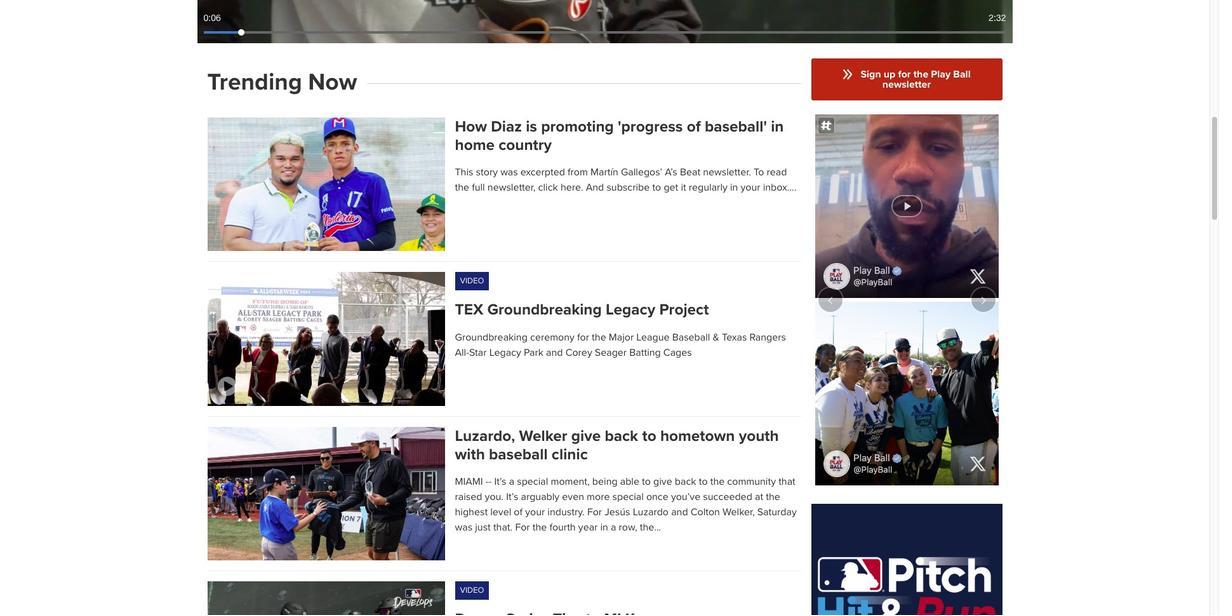 Task type: describe. For each thing, give the bounding box(es) containing it.
sign up for the play ball newsletter
[[861, 68, 971, 91]]

trending
[[207, 68, 302, 97]]

luzardo
[[633, 506, 669, 519]]

texas
[[722, 331, 747, 343]]

to
[[754, 166, 765, 179]]

ball
[[954, 68, 971, 81]]

seager
[[595, 346, 627, 359]]

groundbreaking ceremony for the major league baseball & texas rangers all-star legacy park and corey seager batting cages
[[455, 331, 787, 359]]

get
[[664, 181, 679, 194]]

1 horizontal spatial for
[[588, 506, 602, 519]]

newsletter.
[[703, 166, 752, 179]]

sign
[[861, 68, 882, 81]]

2 - from the left
[[489, 475, 492, 488]]

your inside this story was excerpted from martín gallegos' a's beat newsletter. to read the full newsletter, click here. and subscribe to get it regularly in your inbox....
[[741, 181, 761, 194]]

back inside luzardo, welker give back to hometown youth with baseball clinic
[[605, 427, 639, 445]]

groundbreaking inside groundbreaking ceremony for the major league baseball & texas rangers all-star legacy park and corey seager batting cages
[[455, 331, 528, 343]]

to inside luzardo, welker give back to hometown youth with baseball clinic
[[643, 427, 657, 445]]

it
[[681, 181, 687, 194]]

up
[[884, 68, 896, 81]]

to inside this story was excerpted from martín gallegos' a's beat newsletter. to read the full newsletter, click here. and subscribe to get it regularly in your inbox....
[[653, 181, 662, 194]]

your inside miami -- it's a special moment, being able to give back to the community that raised you. it's arguably even more special once you've succeeded at the highest level of your industry. for jesús luzardo and colton welker, saturday was just that. for the fourth year in a row, the...
[[526, 506, 545, 519]]

0 horizontal spatial for
[[516, 521, 530, 534]]

1 video from the top
[[460, 276, 484, 286]]

forward 15 seconds image
[[249, 34, 264, 47]]

moment,
[[551, 475, 590, 488]]

the right the at
[[766, 491, 781, 503]]

once
[[647, 491, 669, 503]]

batting
[[630, 346, 661, 359]]

being
[[593, 475, 618, 488]]

play
[[932, 68, 951, 81]]

legacy inside 'link'
[[606, 301, 656, 319]]

newsletter
[[883, 78, 932, 91]]

year
[[579, 521, 598, 534]]

you.
[[485, 491, 504, 503]]

the left fourth at the bottom
[[533, 521, 547, 534]]

of inside miami -- it's a special moment, being able to give back to the community that raised you. it's arguably even more special once you've succeeded at the highest level of your industry. for jesús luzardo and colton welker, saturday was just that. for the fourth year in a row, the...
[[514, 506, 523, 519]]

colton
[[691, 506, 720, 519]]

'progress
[[618, 117, 683, 136]]

give inside luzardo, welker give back to hometown youth with baseball clinic
[[572, 427, 601, 445]]

cages
[[664, 346, 692, 359]]

click
[[539, 181, 558, 194]]

martín
[[591, 166, 619, 179]]

highest
[[455, 506, 488, 519]]

in inside miami -- it's a special moment, being able to give back to the community that raised you. it's arguably even more special once you've succeeded at the highest level of your industry. for jesús luzardo and colton welker, saturday was just that. for the fourth year in a row, the...
[[601, 521, 609, 534]]

arguably
[[521, 491, 560, 503]]

league
[[637, 331, 670, 343]]

even
[[562, 491, 585, 503]]

excerpted
[[521, 166, 565, 179]]

the...
[[640, 521, 662, 534]]

duration: 2:32 element
[[989, 12, 1007, 25]]

groundbreaking inside tex groundbreaking legacy project 'link'
[[488, 301, 602, 319]]

a's
[[665, 166, 678, 179]]

story
[[476, 166, 498, 179]]

was inside this story was excerpted from martín gallegos' a's beat newsletter. to read the full newsletter, click here. and subscribe to get it regularly in your inbox....
[[501, 166, 518, 179]]

inbox....
[[763, 181, 797, 194]]

that.
[[494, 521, 513, 534]]

1 vertical spatial special
[[613, 491, 644, 503]]

more image
[[843, 69, 853, 80]]

that
[[779, 475, 796, 488]]

subscribe
[[607, 181, 650, 194]]

0 vertical spatial it's
[[495, 475, 507, 488]]

was inside miami -- it's a special moment, being able to give back to the community that raised you. it's arguably even more special once you've succeeded at the highest level of your industry. for jesús luzardo and colton welker, saturday was just that. for the fourth year in a row, the...
[[455, 521, 473, 534]]

full
[[472, 181, 485, 194]]

un-mute (m) image
[[274, 34, 292, 47]]

2 video from the top
[[460, 585, 484, 595]]

is
[[526, 117, 537, 136]]

tex groundbreaking legacy project
[[455, 301, 709, 319]]

from
[[568, 166, 588, 179]]

gallegos'
[[621, 166, 663, 179]]

seek slider slider
[[204, 29, 1007, 36]]

back 15 seconds image
[[205, 34, 220, 47]]

and inside groundbreaking ceremony for the major league baseball & texas rangers all-star legacy park and corey seager batting cages
[[546, 346, 563, 359]]

with
[[455, 445, 485, 464]]

rangers
[[750, 331, 787, 343]]

baseball'
[[705, 117, 767, 136]]

welker
[[519, 427, 568, 445]]

just
[[475, 521, 491, 534]]

major
[[609, 331, 634, 343]]

mlb media player group
[[197, 0, 1013, 48]]

project
[[660, 301, 709, 319]]

country
[[499, 136, 552, 155]]

1 - from the left
[[486, 475, 489, 488]]

at
[[755, 491, 764, 503]]

beat
[[680, 166, 701, 179]]

0 horizontal spatial a
[[509, 475, 515, 488]]

and
[[586, 181, 604, 194]]

sign up for the play ball newsletter button
[[812, 59, 1003, 101]]

the inside groundbreaking ceremony for the major league baseball & texas rangers all-star legacy park and corey seager batting cages
[[592, 331, 607, 343]]

succeeded
[[704, 491, 753, 503]]

industry.
[[548, 506, 585, 519]]

trending now
[[207, 68, 357, 97]]

able
[[621, 475, 640, 488]]

&
[[713, 331, 720, 343]]

baseball
[[673, 331, 711, 343]]

row,
[[619, 521, 638, 534]]

read
[[767, 166, 787, 179]]



Task type: locate. For each thing, give the bounding box(es) containing it.
0 horizontal spatial in
[[601, 521, 609, 534]]

groundbreaking
[[488, 301, 602, 319], [455, 331, 528, 343]]

0 vertical spatial and
[[546, 346, 563, 359]]

a
[[509, 475, 515, 488], [611, 521, 617, 534]]

video
[[460, 276, 484, 286], [460, 585, 484, 595]]

a left row,
[[611, 521, 617, 534]]

for
[[588, 506, 602, 519], [516, 521, 530, 534]]

0 horizontal spatial give
[[572, 427, 601, 445]]

1 vertical spatial video
[[460, 585, 484, 595]]

1 vertical spatial your
[[526, 506, 545, 519]]

it's up you.
[[495, 475, 507, 488]]

back up 'you've'
[[675, 475, 697, 488]]

0 vertical spatial of
[[687, 117, 701, 136]]

of left the baseball' at top
[[687, 117, 701, 136]]

-
[[486, 475, 489, 488], [489, 475, 492, 488]]

1 vertical spatial for
[[578, 331, 590, 343]]

0 horizontal spatial back
[[605, 427, 639, 445]]

home
[[455, 136, 495, 155]]

now
[[308, 68, 357, 97]]

0 vertical spatial legacy
[[606, 301, 656, 319]]

the up seager
[[592, 331, 607, 343]]

special
[[517, 475, 549, 488], [613, 491, 644, 503]]

1 vertical spatial of
[[514, 506, 523, 519]]

1 horizontal spatial was
[[501, 166, 518, 179]]

give
[[572, 427, 601, 445], [654, 475, 673, 488]]

back inside miami -- it's a special moment, being able to give back to the community that raised you. it's arguably even more special once you've succeeded at the highest level of your industry. for jesús luzardo and colton welker, saturday was just that. for the fourth year in a row, the...
[[675, 475, 697, 488]]

0 horizontal spatial for
[[578, 331, 590, 343]]

subtitles/closed captions (c) image
[[960, 34, 977, 47]]

for inside groundbreaking ceremony for the major league baseball & texas rangers all-star legacy park and corey seager batting cages
[[578, 331, 590, 343]]

your down to
[[741, 181, 761, 194]]

luzardo, welker give back to hometown youth with baseball clinic
[[455, 427, 779, 464]]

1 horizontal spatial give
[[654, 475, 673, 488]]

0 vertical spatial for
[[899, 68, 911, 81]]

1 horizontal spatial and
[[672, 506, 688, 519]]

0 vertical spatial your
[[741, 181, 761, 194]]

miami -- it's a special moment, being able to give back to the community that raised you. it's arguably even more special once you've succeeded at the highest level of your industry. for jesús luzardo and colton welker, saturday was just that. for the fourth year in a row, the...
[[455, 475, 797, 534]]

0 vertical spatial back
[[605, 427, 639, 445]]

0 horizontal spatial legacy
[[490, 346, 522, 359]]

2:32
[[989, 13, 1007, 23]]

sign up for the play ball newsletter link
[[812, 59, 1003, 101]]

0 horizontal spatial was
[[455, 521, 473, 534]]

clinic
[[552, 445, 588, 464]]

1 horizontal spatial in
[[731, 181, 738, 194]]

more
[[587, 491, 610, 503]]

legacy right "star"
[[490, 346, 522, 359]]

jesús
[[605, 506, 631, 519]]

your down arguably
[[526, 506, 545, 519]]

youth
[[739, 427, 779, 445]]

and
[[546, 346, 563, 359], [672, 506, 688, 519]]

fourth
[[550, 521, 576, 534]]

the
[[914, 68, 929, 81], [455, 181, 470, 194], [592, 331, 607, 343], [711, 475, 725, 488], [766, 491, 781, 503], [533, 521, 547, 534]]

1 horizontal spatial a
[[611, 521, 617, 534]]

in
[[771, 117, 784, 136], [731, 181, 738, 194], [601, 521, 609, 534]]

in down "newsletter."
[[731, 181, 738, 194]]

a down baseball
[[509, 475, 515, 488]]

back
[[605, 427, 639, 445], [675, 475, 697, 488]]

1 vertical spatial for
[[516, 521, 530, 534]]

the left the play
[[914, 68, 929, 81]]

all-
[[455, 346, 470, 359]]

the down this
[[455, 181, 470, 194]]

1 vertical spatial legacy
[[490, 346, 522, 359]]

was
[[501, 166, 518, 179], [455, 521, 473, 534]]

0 vertical spatial video
[[460, 276, 484, 286]]

give inside miami -- it's a special moment, being able to give back to the community that raised you. it's arguably even more special once you've succeeded at the highest level of your industry. for jesús luzardo and colton welker, saturday was just that. for the fourth year in a row, the...
[[654, 475, 673, 488]]

groundbreaking up "star"
[[455, 331, 528, 343]]

community
[[728, 475, 776, 488]]

star
[[470, 346, 487, 359]]

here.
[[561, 181, 584, 194]]

saturday
[[758, 506, 797, 519]]

1 vertical spatial back
[[675, 475, 697, 488]]

in inside this story was excerpted from martín gallegos' a's beat newsletter. to read the full newsletter, click here. and subscribe to get it regularly in your inbox....
[[731, 181, 738, 194]]

back up able
[[605, 427, 639, 445]]

miami
[[455, 475, 483, 488]]

for for ceremony
[[578, 331, 590, 343]]

for up "corey"
[[578, 331, 590, 343]]

luzardo,
[[455, 427, 516, 445]]

welker,
[[723, 506, 755, 519]]

and down 'you've'
[[672, 506, 688, 519]]

park
[[524, 346, 544, 359]]

of inside how diaz is promoting 'progress of baseball' in home country
[[687, 117, 701, 136]]

to up 'you've'
[[699, 475, 708, 488]]

1 horizontal spatial for
[[899, 68, 911, 81]]

1 horizontal spatial of
[[687, 117, 701, 136]]

level
[[491, 506, 512, 519]]

and down ceremony
[[546, 346, 563, 359]]

0 vertical spatial a
[[509, 475, 515, 488]]

you've
[[671, 491, 701, 503]]

diaz
[[491, 117, 522, 136]]

2 vertical spatial in
[[601, 521, 609, 534]]

of right level
[[514, 506, 523, 519]]

to right able
[[642, 475, 651, 488]]

in right the baseball' at top
[[771, 117, 784, 136]]

1 vertical spatial groundbreaking
[[455, 331, 528, 343]]

0 vertical spatial give
[[572, 427, 601, 445]]

1 horizontal spatial back
[[675, 475, 697, 488]]

the inside this story was excerpted from martín gallegos' a's beat newsletter. to read the full newsletter, click here. and subscribe to get it regularly in your inbox....
[[455, 181, 470, 194]]

to left hometown at the bottom of the page
[[643, 427, 657, 445]]

legacy
[[606, 301, 656, 319], [490, 346, 522, 359]]

corey
[[566, 346, 593, 359]]

was up newsletter,
[[501, 166, 518, 179]]

current time: 0:07 element
[[204, 12, 221, 25]]

the inside sign up for the play ball newsletter
[[914, 68, 929, 81]]

promoting
[[541, 117, 614, 136]]

for for up
[[899, 68, 911, 81]]

of
[[687, 117, 701, 136], [514, 506, 523, 519]]

in inside how diaz is promoting 'progress of baseball' in home country
[[771, 117, 784, 136]]

for inside sign up for the play ball newsletter
[[899, 68, 911, 81]]

pause (space) image
[[231, 34, 238, 47]]

in right year
[[601, 521, 609, 534]]

0 horizontal spatial and
[[546, 346, 563, 359]]

it's
[[495, 475, 507, 488], [506, 491, 519, 503]]

tex
[[455, 301, 484, 319]]

1 horizontal spatial legacy
[[606, 301, 656, 319]]

this
[[455, 166, 474, 179]]

how diaz is promoting 'progress of baseball' in home country link
[[455, 117, 801, 155]]

groundbreaking up ceremony
[[488, 301, 602, 319]]

special down able
[[613, 491, 644, 503]]

for right the up at top right
[[899, 68, 911, 81]]

0 vertical spatial was
[[501, 166, 518, 179]]

special up arguably
[[517, 475, 549, 488]]

give up the 'once' at right bottom
[[654, 475, 673, 488]]

baseball
[[489, 445, 548, 464]]

1 vertical spatial a
[[611, 521, 617, 534]]

it's right you.
[[506, 491, 519, 503]]

0:07
[[204, 13, 221, 23]]

raised
[[455, 491, 483, 503]]

this story was excerpted from martín gallegos' a's beat newsletter. to read the full newsletter, click here. and subscribe to get it regularly in your inbox....
[[455, 166, 797, 194]]

1 vertical spatial in
[[731, 181, 738, 194]]

and inside miami -- it's a special moment, being able to give back to the community that raised you. it's arguably even more special once you've succeeded at the highest level of your industry. for jesús luzardo and colton welker, saturday was just that. for the fourth year in a row, the...
[[672, 506, 688, 519]]

0 vertical spatial in
[[771, 117, 784, 136]]

to left get in the top right of the page
[[653, 181, 662, 194]]

0 horizontal spatial special
[[517, 475, 549, 488]]

legacy up major
[[606, 301, 656, 319]]

0 vertical spatial for
[[588, 506, 602, 519]]

0 horizontal spatial your
[[526, 506, 545, 519]]

1 vertical spatial and
[[672, 506, 688, 519]]

was down highest
[[455, 521, 473, 534]]

2 horizontal spatial in
[[771, 117, 784, 136]]

0 vertical spatial special
[[517, 475, 549, 488]]

0 vertical spatial groundbreaking
[[488, 301, 602, 319]]

how
[[455, 117, 487, 136]]

luzardo, welker give back to hometown youth with baseball clinic link
[[455, 427, 801, 464]]

1 horizontal spatial your
[[741, 181, 761, 194]]

1 vertical spatial was
[[455, 521, 473, 534]]

for right that.
[[516, 521, 530, 534]]

newsletter,
[[488, 181, 536, 194]]

hometown
[[661, 427, 735, 445]]

ceremony
[[531, 331, 575, 343]]

for down more
[[588, 506, 602, 519]]

the up succeeded
[[711, 475, 725, 488]]

how diaz is promoting 'progress of baseball' in home country
[[455, 117, 784, 155]]

1 vertical spatial give
[[654, 475, 673, 488]]

fullscreen (f) image
[[988, 34, 1005, 47]]

tex groundbreaking legacy project link
[[455, 301, 801, 319]]

1 vertical spatial it's
[[506, 491, 519, 503]]

regularly
[[689, 181, 728, 194]]

legacy inside groundbreaking ceremony for the major league baseball & texas rangers all-star legacy park and corey seager batting cages
[[490, 346, 522, 359]]

0 horizontal spatial of
[[514, 506, 523, 519]]

1 horizontal spatial special
[[613, 491, 644, 503]]

give up clinic
[[572, 427, 601, 445]]



Task type: vqa. For each thing, say whether or not it's contained in the screenshot.
PHI
no



